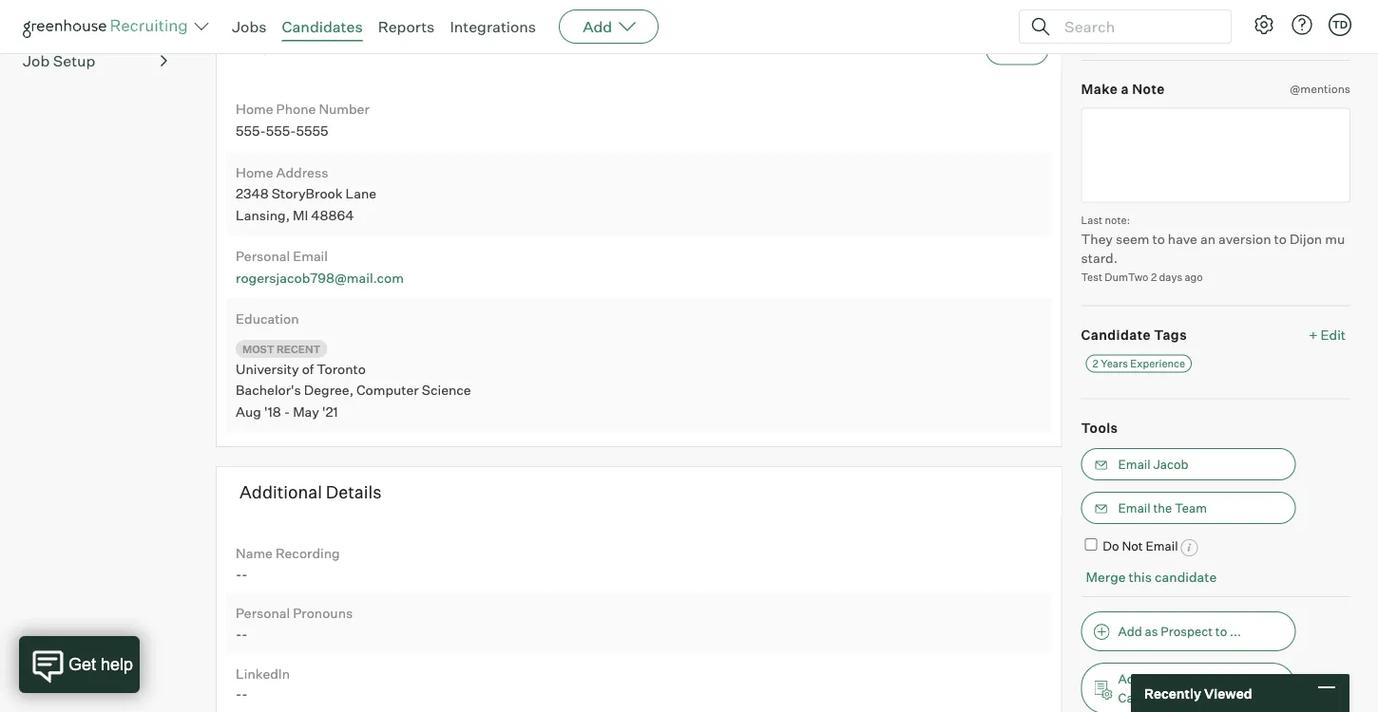 Task type: locate. For each thing, give the bounding box(es) containing it.
1 horizontal spatial add
[[1118, 624, 1142, 639]]

1 horizontal spatial to
[[1215, 624, 1227, 639]]

make
[[1081, 81, 1118, 98]]

2 555- from the left
[[266, 123, 296, 139]]

aug
[[236, 404, 261, 420]]

setup
[[53, 52, 95, 71]]

most
[[242, 343, 274, 355]]

personal for rogersjacob798@mail.com
[[236, 248, 290, 265]]

test
[[1081, 271, 1102, 284]]

+ for + edit
[[1309, 327, 1318, 343]]

add inside add popup button
[[583, 17, 612, 36]]

as
[[1145, 624, 1158, 639]]

days
[[1159, 271, 1182, 284]]

merge
[[1086, 569, 1126, 586]]

edit link
[[986, 34, 1049, 65]]

number
[[319, 101, 369, 117]]

0 vertical spatial home
[[236, 101, 273, 117]]

1 vertical spatial personal
[[236, 605, 290, 622]]

personal down name recording --
[[236, 605, 290, 622]]

jobs up info
[[232, 17, 267, 36]]

personal inside personal email rogersjacob798@mail.com
[[236, 248, 290, 265]]

email left the
[[1118, 501, 1151, 516]]

jobs down or
[[1189, 691, 1218, 706]]

1 personal from the top
[[236, 248, 290, 265]]

linkedin
[[236, 666, 290, 682]]

home up 2348
[[236, 164, 273, 180]]

2 personal from the top
[[236, 605, 290, 622]]

,
[[349, 382, 354, 399]]

info
[[240, 37, 270, 59]]

@mentions link
[[1290, 80, 1350, 98]]

1 vertical spatial edit
[[1321, 327, 1346, 343]]

note:
[[1105, 214, 1130, 227]]

recording
[[276, 545, 340, 562]]

to left dijon
[[1274, 231, 1287, 247]]

reports link up 'job setup' link
[[23, 11, 167, 33]]

555- down phone
[[266, 123, 296, 139]]

0 horizontal spatial jobs
[[232, 17, 267, 36]]

most recent university of toronto bachelor's degree , computer science aug '18 - may '21
[[236, 343, 471, 420]]

email inside personal email rogersjacob798@mail.com
[[293, 248, 328, 265]]

1 vertical spatial home
[[236, 164, 273, 180]]

may
[[293, 404, 319, 420]]

+ edit link
[[1304, 322, 1350, 348]]

linkedin --
[[236, 666, 290, 703]]

reports right candidates
[[378, 17, 435, 36]]

degree
[[304, 382, 349, 399]]

1 horizontal spatial jobs
[[1189, 691, 1218, 706]]

2 left 'days'
[[1151, 271, 1157, 284]]

email jacob
[[1118, 457, 1188, 472]]

1 home from the top
[[236, 101, 273, 117]]

1 vertical spatial 2
[[1092, 357, 1098, 370]]

0 horizontal spatial 2
[[1092, 357, 1098, 370]]

edit inside 'link'
[[1005, 42, 1029, 57]]

555- left 5555
[[236, 123, 266, 139]]

university
[[236, 361, 299, 378]]

2 home from the top
[[236, 164, 273, 180]]

add inside + add link
[[1325, 23, 1350, 40]]

add inside add as prospect to ... button
[[1118, 624, 1142, 639]]

email the team
[[1118, 501, 1207, 516]]

home left phone
[[236, 101, 273, 117]]

+ add link
[[1313, 22, 1350, 41]]

add,
[[1118, 672, 1146, 687]]

to left have
[[1152, 231, 1165, 247]]

job
[[23, 52, 50, 71]]

48864
[[311, 207, 354, 223]]

add for add as prospect to ...
[[1118, 624, 1142, 639]]

integrations
[[450, 17, 536, 36]]

0 horizontal spatial edit
[[1005, 42, 1029, 57]]

to left ...
[[1215, 624, 1227, 639]]

personal down lansing,
[[236, 248, 290, 265]]

0 horizontal spatial to
[[1152, 231, 1165, 247]]

email the team button
[[1081, 492, 1296, 525]]

+ edit
[[1309, 327, 1346, 343]]

email up 'rogersjacob798@mail.com'
[[293, 248, 328, 265]]

reports up job setup
[[23, 13, 80, 32]]

Search text field
[[1060, 13, 1214, 40]]

this
[[1129, 569, 1152, 586]]

jacob
[[1153, 457, 1188, 472]]

the
[[1153, 501, 1172, 516]]

0 horizontal spatial add
[[583, 17, 612, 36]]

2 years experience link
[[1086, 355, 1192, 373]]

additional
[[240, 481, 322, 503]]

or
[[1200, 672, 1212, 687]]

jobs
[[232, 17, 267, 36], [1189, 691, 1218, 706]]

home inside "home address 2348 storybrook lane lansing, mi 48864"
[[236, 164, 273, 180]]

reports link right candidates
[[378, 17, 435, 36]]

recently viewed
[[1144, 685, 1252, 702]]

do not email
[[1103, 539, 1178, 554]]

home phone number 555-555-5555
[[236, 101, 369, 139]]

years
[[1101, 357, 1128, 370]]

jobs inside "add, transfer or remove candidate's jobs"
[[1189, 691, 1218, 706]]

name
[[236, 545, 273, 562]]

+ add
[[1313, 23, 1350, 40]]

0 vertical spatial +
[[1313, 23, 1322, 40]]

remove
[[1214, 672, 1261, 687]]

personal
[[236, 248, 290, 265], [236, 605, 290, 622]]

dijon
[[1290, 231, 1322, 247]]

personal pronouns --
[[236, 605, 353, 643]]

add button
[[559, 10, 659, 44]]

phone
[[276, 101, 316, 117]]

1 vertical spatial +
[[1309, 327, 1318, 343]]

0 vertical spatial personal
[[236, 248, 290, 265]]

2 horizontal spatial add
[[1325, 23, 1350, 40]]

0 vertical spatial 2
[[1151, 271, 1157, 284]]

make a note
[[1081, 81, 1165, 98]]

home inside "home phone number 555-555-5555"
[[236, 101, 273, 117]]

1 horizontal spatial 2
[[1151, 271, 1157, 284]]

lansing,
[[236, 207, 290, 223]]

personal inside personal pronouns --
[[236, 605, 290, 622]]

Do Not Email checkbox
[[1085, 539, 1097, 551]]

0 vertical spatial edit
[[1005, 42, 1029, 57]]

details
[[326, 481, 382, 503]]

merge this candidate link
[[1086, 569, 1217, 586]]

home
[[236, 101, 273, 117], [236, 164, 273, 180]]

reports link
[[23, 11, 167, 33], [378, 17, 435, 36]]

add for add
[[583, 17, 612, 36]]

+
[[1313, 23, 1322, 40], [1309, 327, 1318, 343]]

-
[[284, 404, 290, 420], [236, 566, 242, 582], [242, 566, 248, 582], [236, 626, 242, 643], [242, 626, 248, 643], [236, 686, 242, 703], [242, 686, 248, 703]]

555-
[[236, 123, 266, 139], [266, 123, 296, 139]]

0 vertical spatial jobs
[[232, 17, 267, 36]]

1 vertical spatial jobs
[[1189, 691, 1218, 706]]

candidate
[[1155, 569, 1217, 586]]

aversion
[[1218, 231, 1271, 247]]

2 left years in the bottom of the page
[[1092, 357, 1098, 370]]

None text field
[[1081, 108, 1350, 203]]

not
[[1122, 539, 1143, 554]]

job setup link
[[23, 50, 167, 72]]



Task type: vqa. For each thing, say whether or not it's contained in the screenshot.
or
yes



Task type: describe. For each thing, give the bounding box(es) containing it.
tags
[[1154, 327, 1187, 343]]

tools
[[1081, 420, 1118, 436]]

- inside most recent university of toronto bachelor's degree , computer science aug '18 - may '21
[[284, 404, 290, 420]]

mu
[[1325, 231, 1345, 247]]

pronouns
[[293, 605, 353, 622]]

greenhouse recruiting image
[[23, 15, 194, 38]]

candidate
[[1081, 327, 1151, 343]]

0 horizontal spatial reports
[[23, 13, 80, 32]]

recently
[[1144, 685, 1201, 702]]

note
[[1132, 81, 1165, 98]]

email right not at the right bottom of page
[[1146, 539, 1178, 554]]

merge this candidate
[[1086, 569, 1217, 586]]

transfer
[[1149, 672, 1197, 687]]

configure image
[[1253, 13, 1275, 36]]

2 horizontal spatial to
[[1274, 231, 1287, 247]]

job setup
[[23, 52, 95, 71]]

0 horizontal spatial reports link
[[23, 11, 167, 33]]

dumtwo
[[1105, 271, 1149, 284]]

computer
[[356, 382, 419, 399]]

last
[[1081, 214, 1103, 227]]

team
[[1175, 501, 1207, 516]]

home for storybrook
[[236, 164, 273, 180]]

1 horizontal spatial edit
[[1321, 327, 1346, 343]]

do
[[1103, 539, 1119, 554]]

home for 555-
[[236, 101, 273, 117]]

2348
[[236, 185, 269, 202]]

1 555- from the left
[[236, 123, 266, 139]]

bachelor's
[[236, 382, 301, 399]]

up
[[1132, 23, 1149, 40]]

home address 2348 storybrook lane lansing, mi 48864
[[236, 164, 376, 223]]

storybrook
[[272, 185, 343, 202]]

viewed
[[1204, 685, 1252, 702]]

stard.
[[1081, 250, 1118, 266]]

ago
[[1185, 271, 1203, 284]]

reminder
[[1152, 23, 1219, 40]]

recent
[[276, 343, 321, 355]]

email jacob button
[[1081, 449, 1296, 481]]

seem
[[1116, 231, 1149, 247]]

candidates
[[282, 17, 363, 36]]

td
[[1332, 18, 1348, 31]]

td button
[[1329, 13, 1351, 36]]

address
[[276, 164, 328, 180]]

2 years experience
[[1092, 357, 1185, 370]]

to inside button
[[1215, 624, 1227, 639]]

follow-
[[1081, 23, 1132, 40]]

personal email rogersjacob798@mail.com
[[236, 248, 404, 286]]

science
[[422, 382, 471, 399]]

5555
[[296, 123, 328, 139]]

additional details
[[240, 481, 382, 503]]

candidate's
[[1118, 691, 1187, 706]]

2 inside last note: they seem to have an aversion to dijon mu stard. test dumtwo               2 days               ago
[[1151, 271, 1157, 284]]

rogersjacob798@mail.com link
[[236, 270, 404, 286]]

follow-up reminder
[[1081, 23, 1219, 40]]

they
[[1081, 231, 1113, 247]]

experience
[[1130, 357, 1185, 370]]

+ for + add
[[1313, 23, 1322, 40]]

1 horizontal spatial reports
[[378, 17, 435, 36]]

add as prospect to ... button
[[1081, 612, 1296, 652]]

education
[[236, 311, 299, 327]]

add as prospect to ...
[[1118, 624, 1241, 639]]

rogersjacob798@mail.com
[[236, 270, 404, 286]]

a
[[1121, 81, 1129, 98]]

1 horizontal spatial reports link
[[378, 17, 435, 36]]

of
[[302, 361, 314, 378]]

'21
[[322, 404, 338, 420]]

candidates link
[[282, 17, 363, 36]]

name recording --
[[236, 545, 340, 582]]

td button
[[1325, 10, 1355, 40]]

...
[[1230, 624, 1241, 639]]

last note: they seem to have an aversion to dijon mu stard. test dumtwo               2 days               ago
[[1081, 214, 1345, 284]]

@mentions
[[1290, 82, 1350, 96]]

toronto
[[317, 361, 366, 378]]

add, transfer or remove candidate's jobs
[[1118, 672, 1261, 706]]

prospect
[[1161, 624, 1213, 639]]

email left jacob
[[1118, 457, 1151, 472]]

candidate tags
[[1081, 327, 1187, 343]]

'18
[[264, 404, 281, 420]]

jobs link
[[232, 17, 267, 36]]

lane
[[345, 185, 376, 202]]

personal for -
[[236, 605, 290, 622]]



